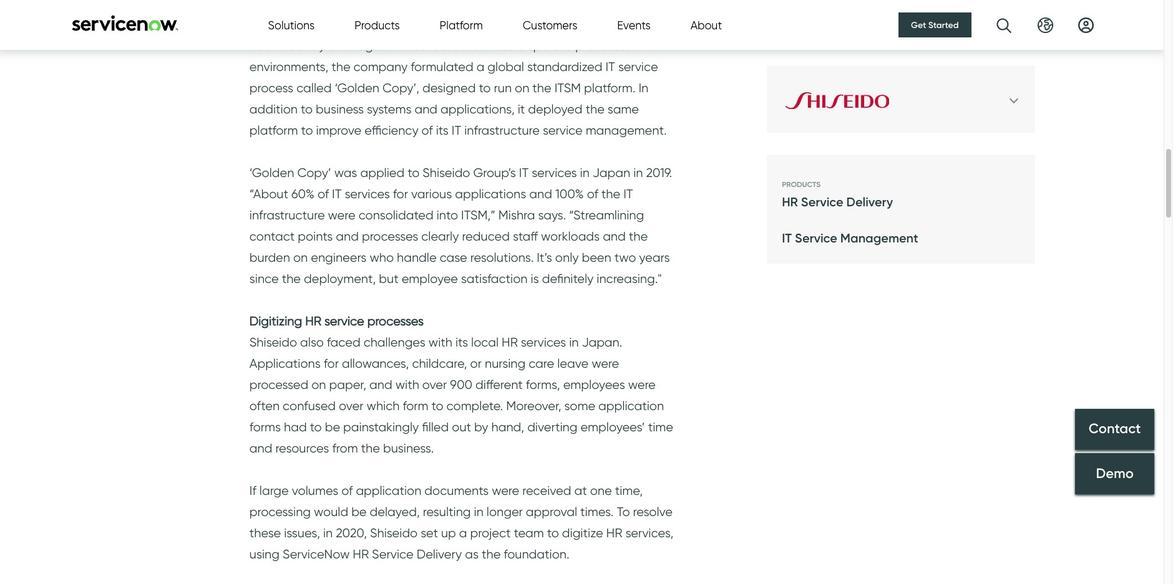 Task type: describe. For each thing, give the bounding box(es) containing it.
employees
[[564, 378, 625, 393]]

it up customers popup button in the left of the page
[[560, 0, 570, 11]]

prior
[[250, 0, 275, 11]]

burden
[[250, 250, 290, 265]]

delivery inside if large volumes of application documents were received at one time, processing would be delayed, resulting in longer approval times. to resolve these issues, in 2020, shiseido set up a project team to digitize hr services, using servicenow hr service delivery as the foundation.
[[417, 548, 462, 563]]

some
[[565, 399, 596, 414]]

itsm
[[555, 81, 581, 96]]

business
[[316, 102, 364, 117]]

to left run
[[479, 81, 491, 96]]

itsm,
[[431, 0, 460, 11]]

definitely
[[542, 272, 594, 287]]

staff
[[513, 229, 538, 244]]

demo
[[1097, 466, 1134, 483]]

years
[[639, 250, 670, 265]]

to up "filled"
[[432, 399, 444, 414]]

it down products
[[782, 231, 792, 246]]

get started link
[[899, 12, 972, 37]]

copy',
[[383, 81, 420, 96]]

it down was
[[332, 187, 342, 202]]

application inside digitizing hr service processes shiseido also faced challenges with its local hr services in japan. applications for allowances, childcare, or nursing care leave were processed on paper, and with over 900 different forms, employees were often confused over which form to complete. moreover, some application forms had to be painstakingly filled out by hand, diverting employees' time and resources from the business.
[[599, 399, 664, 414]]

diverting
[[528, 420, 578, 435]]

as
[[465, 548, 479, 563]]

shiseido inside 'golden copy' was applied to shiseido group's it services in japan in 2019. "about 60% of it services for various applications and 100% of the it infrastructure were consolidated into itsm," mishra says. "streamlining contact points and processes clearly reduced staff workloads and the burden on engineers who handle case resolutions. it's only been two years since the deployment, but employee satisfaction is definitely increasing."
[[423, 165, 470, 180]]

different inside prior to introducing servicenow itsm, shiseido group's it services had different contact points and processes for each system and application in each country and region. to consolidate these disparate processes and environments, the company formulated a global standardized it service process called 'golden copy', designed to run on the itsm platform. in addition to business systems and applications, it deployed the same platform to improve efficiency of its it infrastructure service management.
[[250, 17, 297, 32]]

services up 100%
[[532, 165, 577, 180]]

contact
[[1089, 421, 1141, 438]]

childcare,
[[412, 356, 467, 371]]

consolidate
[[413, 38, 480, 53]]

its inside prior to introducing servicenow itsm, shiseido group's it services had different contact points and processes for each system and application in each country and region. to consolidate these disparate processes and environments, the company formulated a global standardized it service process called 'golden copy', designed to run on the itsm platform. in addition to business systems and applications, it deployed the same platform to improve efficiency of its it infrastructure service management.
[[436, 123, 449, 138]]

region.
[[354, 38, 393, 53]]

business.
[[383, 441, 434, 456]]

to inside if large volumes of application documents were received at one time, processing would be delayed, resulting in longer approval times. to resolve these issues, in 2020, shiseido set up a project team to digitize hr services, using servicenow hr service delivery as the foundation.
[[547, 526, 559, 541]]

to down called
[[301, 102, 313, 117]]

digitizing
[[250, 314, 302, 329]]

who
[[370, 250, 394, 265]]

consolidated
[[359, 208, 434, 223]]

the up called
[[332, 59, 351, 74]]

received
[[523, 484, 572, 499]]

nursing
[[485, 356, 526, 371]]

resulting
[[423, 505, 471, 520]]

hr down 2020,
[[353, 548, 369, 563]]

increasing."
[[597, 272, 662, 287]]

same
[[608, 102, 639, 117]]

1 vertical spatial service
[[795, 231, 838, 246]]

it
[[518, 102, 525, 117]]

were up time
[[629, 378, 656, 393]]

processed
[[250, 378, 309, 393]]

the down japan
[[602, 187, 621, 202]]

hr up nursing
[[502, 335, 518, 350]]

applications
[[250, 356, 321, 371]]

only
[[556, 250, 579, 265]]

formulated
[[411, 59, 474, 74]]

also
[[300, 335, 324, 350]]

and up says.
[[530, 187, 552, 202]]

were down "japan."
[[592, 356, 619, 371]]

company
[[354, 59, 408, 74]]

employees'
[[581, 420, 645, 435]]

about
[[691, 18, 722, 32]]

the right since
[[282, 272, 301, 287]]

applications,
[[441, 102, 515, 117]]

local
[[471, 335, 499, 350]]

paper,
[[329, 378, 367, 393]]

of inside prior to introducing servicenow itsm, shiseido group's it services had different contact points and processes for each system and application in each country and region. to consolidate these disparate processes and environments, the company formulated a global standardized it service process called 'golden copy', designed to run on the itsm platform. in addition to business systems and applications, it deployed the same platform to improve efficiency of its it infrastructure service management.
[[422, 123, 433, 138]]

digitizing hr service processes shiseido also faced challenges with its local hr services in japan. applications for allowances, childcare, or nursing care leave were processed on paper, and with over 900 different forms, employees were often confused over which form to complete. moreover, some application forms had to be painstakingly filled out by hand, diverting employees' time and resources from the business.
[[250, 314, 674, 456]]

up
[[441, 526, 456, 541]]

platform.
[[584, 81, 636, 96]]

0 vertical spatial with
[[429, 335, 453, 350]]

"streamlining
[[569, 208, 644, 223]]

standardized
[[527, 59, 603, 74]]

applied
[[361, 165, 405, 180]]

but
[[379, 272, 399, 287]]

services inside prior to introducing servicenow itsm, shiseido group's it services had different contact points and processes for each system and application in each country and region. to consolidate these disparate processes and environments, the company formulated a global standardized it service process called 'golden copy', designed to run on the itsm platform. in addition to business systems and applications, it deployed the same platform to improve efficiency of its it infrastructure service management.
[[573, 0, 618, 11]]

and right system
[[565, 17, 587, 32]]

forms
[[250, 420, 281, 435]]

clearly
[[422, 229, 459, 244]]

resolutions.
[[471, 250, 534, 265]]

application inside prior to introducing servicenow itsm, shiseido group's it services had different contact points and processes for each system and application in each country and region. to consolidate these disparate processes and environments, the company formulated a global standardized it service process called 'golden copy', designed to run on the itsm platform. in addition to business systems and applications, it deployed the same platform to improve efficiency of its it infrastructure service management.
[[590, 17, 656, 32]]

project
[[470, 526, 511, 541]]

were inside 'golden copy' was applied to shiseido group's it services in japan in 2019. "about 60% of it services for various applications and 100% of the it infrastructure were consolidated into itsm," mishra says. "streamlining contact points and processes clearly reduced staff workloads and the burden on engineers who handle case resolutions. it's only been two years since the deployment, but employee satisfaction is definitely increasing."
[[328, 208, 356, 223]]

and down "streamlining
[[603, 229, 626, 244]]

form
[[403, 399, 429, 414]]

products button
[[355, 17, 400, 33]]

different inside digitizing hr service processes shiseido also faced challenges with its local hr services in japan. applications for allowances, childcare, or nursing care leave were processed on paper, and with over 900 different forms, employees were often confused over which form to complete. moreover, some application forms had to be painstakingly filled out by hand, diverting employees' time and resources from the business.
[[476, 378, 523, 393]]

volumes
[[292, 484, 339, 499]]

and up engineers
[[336, 229, 359, 244]]

is
[[531, 272, 539, 287]]

100%
[[556, 187, 584, 202]]

platform button
[[440, 17, 483, 33]]

set
[[421, 526, 438, 541]]

contact link
[[1076, 409, 1155, 451]]

processes down "itsm,"
[[412, 17, 469, 32]]

disparate
[[517, 38, 572, 53]]

of right '60%'
[[318, 187, 329, 202]]

handle
[[397, 250, 437, 265]]

had inside digitizing hr service processes shiseido also faced challenges with its local hr services in japan. applications for allowances, childcare, or nursing care leave were processed on paper, and with over 900 different forms, employees were often confused over which form to complete. moreover, some application forms had to be painstakingly filled out by hand, diverting employees' time and resources from the business.
[[284, 420, 307, 435]]

it up applications
[[519, 165, 529, 180]]

group's for various
[[474, 165, 516, 180]]

employee
[[402, 272, 458, 287]]

shiseido inside digitizing hr service processes shiseido also faced challenges with its local hr services in japan. applications for allowances, childcare, or nursing care leave were processed on paper, and with over 900 different forms, employees were often confused over which form to complete. moreover, some application forms had to be painstakingly filled out by hand, diverting employees' time and resources from the business.
[[250, 335, 297, 350]]

run
[[494, 81, 512, 96]]

to down confused
[[310, 420, 322, 435]]

time
[[648, 420, 674, 435]]

and down the events "dropdown button"
[[635, 38, 658, 53]]

one
[[590, 484, 612, 499]]

in up project
[[474, 505, 484, 520]]

hr inside the products hr service delivery
[[782, 195, 798, 210]]

0 horizontal spatial with
[[396, 378, 419, 393]]

shiseido inside if large volumes of application documents were received at one time, processing would be delayed, resulting in longer approval times. to resolve these issues, in 2020, shiseido set up a project team to digitize hr services, using servicenow hr service delivery as the foundation.
[[370, 526, 418, 541]]

designed
[[423, 81, 476, 96]]

and down the forms
[[250, 441, 272, 456]]

contact inside 'golden copy' was applied to shiseido group's it services in japan in 2019. "about 60% of it services for various applications and 100% of the it infrastructure were consolidated into itsm," mishra says. "streamlining contact points and processes clearly reduced staff workloads and the burden on engineers who handle case resolutions. it's only been two years since the deployment, but employee satisfaction is definitely increasing."
[[250, 229, 295, 244]]

1 vertical spatial each
[[250, 38, 279, 53]]

and up which at bottom
[[370, 378, 392, 393]]

solutions button
[[268, 17, 315, 33]]

on inside prior to introducing servicenow itsm, shiseido group's it services had different contact points and processes for each system and application in each country and region. to consolidate these disparate processes and environments, the company formulated a global standardized it service process called 'golden copy', designed to run on the itsm platform. in addition to business systems and applications, it deployed the same platform to improve efficiency of its it infrastructure service management.
[[515, 81, 530, 96]]

service inside if large volumes of application documents were received at one time, processing would be delayed, resulting in longer approval times. to resolve these issues, in 2020, shiseido set up a project team to digitize hr services, using servicenow hr service delivery as the foundation.
[[372, 548, 414, 563]]

prior to introducing servicenow itsm, shiseido group's it services had different contact points and processes for each system and application in each country and region. to consolidate these disparate processes and environments, the company formulated a global standardized it service process called 'golden copy', designed to run on the itsm platform. in addition to business systems and applications, it deployed the same platform to improve efficiency of its it infrastructure service management.
[[250, 0, 669, 138]]

engineers
[[311, 250, 367, 265]]

was
[[334, 165, 357, 180]]

approval
[[526, 505, 578, 520]]

points inside prior to introducing servicenow itsm, shiseido group's it services had different contact points and processes for each system and application in each country and region. to consolidate these disparate processes and environments, the company formulated a global standardized it service process called 'golden copy', designed to run on the itsm platform. in addition to business systems and applications, it deployed the same platform to improve efficiency of its it infrastructure service management.
[[348, 17, 383, 32]]

900
[[450, 378, 473, 393]]

the up two
[[629, 229, 648, 244]]

time,
[[615, 484, 643, 499]]

be inside digitizing hr service processes shiseido also faced challenges with its local hr services in japan. applications for allowances, childcare, or nursing care leave were processed on paper, and with over 900 different forms, employees were often confused over which form to complete. moreover, some application forms had to be painstakingly filled out by hand, diverting employees' time and resources from the business.
[[325, 420, 340, 435]]

allowances,
[[342, 356, 409, 371]]

in up 100%
[[580, 165, 590, 180]]

system
[[522, 17, 561, 32]]

solutions
[[268, 18, 315, 32]]

moreover,
[[506, 399, 562, 414]]

on inside 'golden copy' was applied to shiseido group's it services in japan in 2019. "about 60% of it services for various applications and 100% of the it infrastructure were consolidated into itsm," mishra says. "streamlining contact points and processes clearly reduced staff workloads and the burden on engineers who handle case resolutions. it's only been two years since the deployment, but employee satisfaction is definitely increasing."
[[293, 250, 308, 265]]



Task type: vqa. For each thing, say whether or not it's contained in the screenshot.
Leading
no



Task type: locate. For each thing, give the bounding box(es) containing it.
complete.
[[447, 399, 503, 414]]

foundation.
[[504, 548, 570, 563]]

it
[[560, 0, 570, 11], [606, 59, 616, 74], [452, 123, 462, 138], [519, 165, 529, 180], [332, 187, 342, 202], [624, 187, 633, 202], [782, 231, 792, 246]]

1 horizontal spatial service
[[543, 123, 583, 138]]

management.
[[586, 123, 667, 138]]

2019.
[[646, 165, 672, 180]]

of right efficiency at the top of the page
[[422, 123, 433, 138]]

processes up challenges on the left of page
[[368, 314, 424, 329]]

1 vertical spatial contact
[[250, 229, 295, 244]]

each left system
[[490, 17, 519, 32]]

to left the improve
[[301, 123, 313, 138]]

contact inside prior to introducing servicenow itsm, shiseido group's it services had different contact points and processes for each system and application in each country and region. to consolidate these disparate processes and environments, the company formulated a global standardized it service process called 'golden copy', designed to run on the itsm platform. in addition to business systems and applications, it deployed the same platform to improve efficiency of its it infrastructure service management.
[[300, 17, 345, 32]]

1 horizontal spatial a
[[477, 59, 485, 74]]

these inside prior to introducing servicenow itsm, shiseido group's it services had different contact points and processes for each system and application in each country and region. to consolidate these disparate processes and environments, the company formulated a global standardized it service process called 'golden copy', designed to run on the itsm platform. in addition to business systems and applications, it deployed the same platform to improve efficiency of its it infrastructure service management.
[[483, 38, 514, 53]]

0 vertical spatial contact
[[300, 17, 345, 32]]

reduced
[[462, 229, 510, 244]]

it down japan
[[624, 187, 633, 202]]

resources
[[276, 441, 329, 456]]

be up from on the left of the page
[[325, 420, 340, 435]]

2 horizontal spatial for
[[472, 17, 487, 32]]

application
[[590, 17, 656, 32], [599, 399, 664, 414], [356, 484, 422, 499]]

contact up 'burden'
[[250, 229, 295, 244]]

had up events
[[621, 0, 644, 11]]

0 horizontal spatial each
[[250, 38, 279, 53]]

shiseido up various
[[423, 165, 470, 180]]

0 vertical spatial a
[[477, 59, 485, 74]]

0 vertical spatial service
[[802, 195, 844, 210]]

1 vertical spatial had
[[284, 420, 307, 435]]

0 vertical spatial these
[[483, 38, 514, 53]]

group's
[[514, 0, 557, 11], [474, 165, 516, 180]]

0 vertical spatial to
[[396, 38, 409, 53]]

2 vertical spatial application
[[356, 484, 422, 499]]

processes inside 'golden copy' was applied to shiseido group's it services in japan in 2019. "about 60% of it services for various applications and 100% of the it infrastructure were consolidated into itsm," mishra says. "streamlining contact points and processes clearly reduced staff workloads and the burden on engineers who handle case resolutions. it's only been two years since the deployment, but employee satisfaction is definitely increasing."
[[362, 229, 418, 244]]

0 horizontal spatial had
[[284, 420, 307, 435]]

japan
[[593, 165, 631, 180]]

0 vertical spatial each
[[490, 17, 519, 32]]

and left region.
[[328, 38, 351, 53]]

0 horizontal spatial contact
[[250, 229, 295, 244]]

0 horizontal spatial points
[[298, 229, 333, 244]]

application inside if large volumes of application documents were received at one time, processing would be delayed, resulting in longer approval times. to resolve these issues, in 2020, shiseido set up a project team to digitize hr services, using servicenow hr service delivery as the foundation.
[[356, 484, 422, 499]]

0 horizontal spatial different
[[250, 17, 297, 32]]

over down childcare,
[[423, 378, 447, 393]]

for up consolidate
[[472, 17, 487, 32]]

2 vertical spatial on
[[312, 378, 326, 393]]

on right run
[[515, 81, 530, 96]]

over down the paper,
[[339, 399, 364, 414]]

on
[[515, 81, 530, 96], [293, 250, 308, 265], [312, 378, 326, 393]]

of inside if large volumes of application documents were received at one time, processing would be delayed, resulting in longer approval times. to resolve these issues, in 2020, shiseido set up a project team to digitize hr services, using servicenow hr service delivery as the foundation.
[[342, 484, 353, 499]]

1 horizontal spatial to
[[617, 505, 630, 520]]

group's for application
[[514, 0, 557, 11]]

0 horizontal spatial these
[[250, 526, 281, 541]]

applications
[[455, 187, 527, 202]]

its down applications,
[[436, 123, 449, 138]]

hr down products
[[782, 195, 798, 210]]

servicenow down issues, on the bottom of page
[[283, 548, 350, 563]]

since
[[250, 272, 279, 287]]

environments,
[[250, 59, 329, 74]]

1 vertical spatial be
[[352, 505, 367, 520]]

processes down consolidated at the top left
[[362, 229, 418, 244]]

service down hr service delivery link
[[795, 231, 838, 246]]

filled
[[422, 420, 449, 435]]

go to servicenow account image
[[1079, 17, 1094, 33]]

services down applied
[[345, 187, 390, 202]]

a inside if large volumes of application documents were received at one time, processing would be delayed, resulting in longer approval times. to resolve these issues, in 2020, shiseido set up a project team to digitize hr services, using servicenow hr service delivery as the foundation.
[[459, 526, 467, 541]]

0 vertical spatial for
[[472, 17, 487, 32]]

to up various
[[408, 165, 420, 180]]

products hr service delivery
[[782, 180, 893, 210]]

shiseido inside prior to introducing servicenow itsm, shiseido group's it services had different contact points and processes for each system and application in each country and region. to consolidate these disparate processes and environments, the company formulated a global standardized it service process called 'golden copy', designed to run on the itsm platform. in addition to business systems and applications, it deployed the same platform to improve efficiency of its it infrastructure service management.
[[463, 0, 511, 11]]

1 vertical spatial application
[[599, 399, 664, 414]]

service up faced
[[325, 314, 364, 329]]

1 vertical spatial servicenow
[[283, 548, 350, 563]]

improve
[[316, 123, 362, 138]]

deployed
[[528, 102, 583, 117]]

shiseido down delayed,
[[370, 526, 418, 541]]

0 vertical spatial over
[[423, 378, 447, 393]]

for up consolidated at the top left
[[393, 187, 408, 202]]

service down products
[[802, 195, 844, 210]]

1 horizontal spatial contact
[[300, 17, 345, 32]]

0 vertical spatial group's
[[514, 0, 557, 11]]

and up region.
[[386, 17, 409, 32]]

0 horizontal spatial be
[[325, 420, 340, 435]]

says.
[[538, 208, 566, 223]]

to up solutions
[[278, 0, 290, 11]]

its inside digitizing hr service processes shiseido also faced challenges with its local hr services in japan. applications for allowances, childcare, or nursing care leave were processed on paper, and with over 900 different forms, employees were often confused over which form to complete. moreover, some application forms had to be painstakingly filled out by hand, diverting employees' time and resources from the business.
[[456, 335, 468, 350]]

had up resources
[[284, 420, 307, 435]]

japan.
[[582, 335, 623, 350]]

1 horizontal spatial its
[[456, 335, 468, 350]]

1 vertical spatial points
[[298, 229, 333, 244]]

'golden up "about
[[250, 165, 294, 180]]

service down delayed,
[[372, 548, 414, 563]]

into
[[437, 208, 458, 223]]

servicenow image
[[70, 15, 179, 31]]

group's up applications
[[474, 165, 516, 180]]

hand,
[[492, 420, 525, 435]]

itsm,"
[[461, 208, 496, 223]]

be inside if large volumes of application documents were received at one time, processing would be delayed, resulting in longer approval times. to resolve these issues, in 2020, shiseido set up a project team to digitize hr services, using servicenow hr service delivery as the foundation.
[[352, 505, 367, 520]]

on up confused
[[312, 378, 326, 393]]

1 vertical spatial for
[[393, 187, 408, 202]]

service down 'deployed'
[[543, 123, 583, 138]]

the
[[332, 59, 351, 74], [533, 81, 552, 96], [586, 102, 605, 117], [602, 187, 621, 202], [629, 229, 648, 244], [282, 272, 301, 287], [361, 441, 380, 456], [482, 548, 501, 563]]

delayed,
[[370, 505, 420, 520]]

1 vertical spatial over
[[339, 399, 364, 414]]

at
[[575, 484, 587, 499]]

called
[[297, 81, 332, 96]]

1 horizontal spatial these
[[483, 38, 514, 53]]

were inside if large volumes of application documents were received at one time, processing would be delayed, resulting in longer approval times. to resolve these issues, in 2020, shiseido set up a project team to digitize hr services, using servicenow hr service delivery as the foundation.
[[492, 484, 520, 499]]

2 horizontal spatial service
[[619, 59, 658, 74]]

to down the time,
[[617, 505, 630, 520]]

each up environments,
[[250, 38, 279, 53]]

a inside prior to introducing servicenow itsm, shiseido group's it services had different contact points and processes for each system and application in each country and region. to consolidate these disparate processes and environments, the company formulated a global standardized it service process called 'golden copy', designed to run on the itsm platform. in addition to business systems and applications, it deployed the same platform to improve efficiency of its it infrastructure service management.
[[477, 59, 485, 74]]

1 horizontal spatial infrastructure
[[465, 123, 540, 138]]

on inside digitizing hr service processes shiseido also faced challenges with its local hr services in japan. applications for allowances, childcare, or nursing care leave were processed on paper, and with over 900 different forms, employees were often confused over which form to complete. moreover, some application forms had to be painstakingly filled out by hand, diverting employees' time and resources from the business.
[[312, 378, 326, 393]]

with up childcare,
[[429, 335, 453, 350]]

different down prior at the top left of the page
[[250, 17, 297, 32]]

if large volumes of application documents were received at one time, processing would be delayed, resulting in longer approval times. to resolve these issues, in 2020, shiseido set up a project team to digitize hr services, using servicenow hr service delivery as the foundation.
[[250, 484, 674, 563]]

workloads
[[541, 229, 600, 244]]

hr service delivery link
[[782, 192, 893, 213]]

to down approval
[[547, 526, 559, 541]]

2 vertical spatial service
[[372, 548, 414, 563]]

the inside if large volumes of application documents were received at one time, processing would be delayed, resulting in longer approval times. to resolve these issues, in 2020, shiseido set up a project team to digitize hr services, using servicenow hr service delivery as the foundation.
[[482, 548, 501, 563]]

in inside prior to introducing servicenow itsm, shiseido group's it services had different contact points and processes for each system and application in each country and region. to consolidate these disparate processes and environments, the company formulated a global standardized it service process called 'golden copy', designed to run on the itsm platform. in addition to business systems and applications, it deployed the same platform to improve efficiency of its it infrastructure service management.
[[659, 17, 669, 32]]

0 horizontal spatial a
[[459, 526, 467, 541]]

in right the events "dropdown button"
[[659, 17, 669, 32]]

servicenow inside if large volumes of application documents were received at one time, processing would be delayed, resulting in longer approval times. to resolve these issues, in 2020, shiseido set up a project team to digitize hr services, using servicenow hr service delivery as the foundation.
[[283, 548, 350, 563]]

'golden inside prior to introducing servicenow itsm, shiseido group's it services had different contact points and processes for each system and application in each country and region. to consolidate these disparate processes and environments, the company formulated a global standardized it service process called 'golden copy', designed to run on the itsm platform. in addition to business systems and applications, it deployed the same platform to improve efficiency of its it infrastructure service management.
[[335, 81, 380, 96]]

a
[[477, 59, 485, 74], [459, 526, 467, 541]]

0 vertical spatial infrastructure
[[465, 123, 540, 138]]

0 vertical spatial servicenow
[[361, 0, 428, 11]]

of right 100%
[[587, 187, 599, 202]]

get started
[[912, 19, 959, 31]]

to right region.
[[396, 38, 409, 53]]

services inside digitizing hr service processes shiseido also faced challenges with its local hr services in japan. applications for allowances, childcare, or nursing care leave were processed on paper, and with over 900 different forms, employees were often confused over which form to complete. moreover, some application forms had to be painstakingly filled out by hand, diverting employees' time and resources from the business.
[[521, 335, 566, 350]]

a right up
[[459, 526, 467, 541]]

1 horizontal spatial points
[[348, 17, 383, 32]]

been
[[582, 250, 612, 265]]

services
[[573, 0, 618, 11], [532, 165, 577, 180], [345, 187, 390, 202], [521, 335, 566, 350]]

0 horizontal spatial delivery
[[417, 548, 462, 563]]

these inside if large volumes of application documents were received at one time, processing would be delayed, resulting in longer approval times. to resolve these issues, in 2020, shiseido set up a project team to digitize hr services, using servicenow hr service delivery as the foundation.
[[250, 526, 281, 541]]

the down platform.
[[586, 102, 605, 117]]

were up engineers
[[328, 208, 356, 223]]

these up using
[[250, 526, 281, 541]]

servicenow up products
[[361, 0, 428, 11]]

infrastructure inside 'golden copy' was applied to shiseido group's it services in japan in 2019. "about 60% of it services for various applications and 100% of the it infrastructure were consolidated into itsm," mishra says. "streamlining contact points and processes clearly reduced staff workloads and the burden on engineers who handle case resolutions. it's only been two years since the deployment, but employee satisfaction is definitely increasing."
[[250, 208, 325, 223]]

1 horizontal spatial different
[[476, 378, 523, 393]]

services,
[[626, 526, 674, 541]]

0 horizontal spatial infrastructure
[[250, 208, 325, 223]]

the down painstakingly
[[361, 441, 380, 456]]

of
[[422, 123, 433, 138], [318, 187, 329, 202], [587, 187, 599, 202], [342, 484, 353, 499]]

2 vertical spatial for
[[324, 356, 339, 371]]

0 horizontal spatial over
[[339, 399, 364, 414]]

0 horizontal spatial for
[[324, 356, 339, 371]]

which
[[367, 399, 400, 414]]

1 vertical spatial infrastructure
[[250, 208, 325, 223]]

with
[[429, 335, 453, 350], [396, 378, 419, 393]]

1 vertical spatial different
[[476, 378, 523, 393]]

0 vertical spatial 'golden
[[335, 81, 380, 96]]

for inside digitizing hr service processes shiseido also faced challenges with its local hr services in japan. applications for allowances, childcare, or nursing care leave were processed on paper, and with over 900 different forms, employees were often confused over which form to complete. moreover, some application forms had to be painstakingly filled out by hand, diverting employees' time and resources from the business.
[[324, 356, 339, 371]]

0 vertical spatial service
[[619, 59, 658, 74]]

on right 'burden'
[[293, 250, 308, 265]]

issues,
[[284, 526, 320, 541]]

the up 'deployed'
[[533, 81, 552, 96]]

'golden up business
[[335, 81, 380, 96]]

0 vertical spatial different
[[250, 17, 297, 32]]

servicenow inside prior to introducing servicenow itsm, shiseido group's it services had different contact points and processes for each system and application in each country and region. to consolidate these disparate processes and environments, the company formulated a global standardized it service process called 'golden copy', designed to run on the itsm platform. in addition to business systems and applications, it deployed the same platform to improve efficiency of its it infrastructure service management.
[[361, 0, 428, 11]]

1 vertical spatial on
[[293, 250, 308, 265]]

'golden copy' was applied to shiseido group's it services in japan in 2019. "about 60% of it services for various applications and 100% of the it infrastructure were consolidated into itsm," mishra says. "streamlining contact points and processes clearly reduced staff workloads and the burden on engineers who handle case resolutions. it's only been two years since the deployment, but employee satisfaction is definitely increasing."
[[250, 165, 672, 287]]

infrastructure down '60%'
[[250, 208, 325, 223]]

had inside prior to introducing servicenow itsm, shiseido group's it services had different contact points and processes for each system and application in each country and region. to consolidate these disparate processes and environments, the company formulated a global standardized it service process called 'golden copy', designed to run on the itsm platform. in addition to business systems and applications, it deployed the same platform to improve efficiency of its it infrastructure service management.
[[621, 0, 644, 11]]

documents
[[425, 484, 489, 499]]

it down applications,
[[452, 123, 462, 138]]

0 horizontal spatial servicenow
[[283, 548, 350, 563]]

in left "2019."
[[634, 165, 643, 180]]

contact down introducing
[[300, 17, 345, 32]]

using
[[250, 548, 280, 563]]

of up would
[[342, 484, 353, 499]]

0 vertical spatial points
[[348, 17, 383, 32]]

2 vertical spatial service
[[325, 314, 364, 329]]

out
[[452, 420, 471, 435]]

points up engineers
[[298, 229, 333, 244]]

digitize
[[562, 526, 603, 541]]

1 horizontal spatial be
[[352, 505, 367, 520]]

0 vertical spatial be
[[325, 420, 340, 435]]

would
[[314, 505, 348, 520]]

deployment,
[[304, 272, 376, 287]]

in inside digitizing hr service processes shiseido also faced challenges with its local hr services in japan. applications for allowances, childcare, or nursing care leave were processed on paper, and with over 900 different forms, employees were often confused over which form to complete. moreover, some application forms had to be painstakingly filled out by hand, diverting employees' time and resources from the business.
[[570, 335, 579, 350]]

service up in in the top of the page
[[619, 59, 658, 74]]

for
[[472, 17, 487, 32], [393, 187, 408, 202], [324, 356, 339, 371]]

'golden inside 'golden copy' was applied to shiseido group's it services in japan in 2019. "about 60% of it services for various applications and 100% of the it infrastructure were consolidated into itsm," mishra says. "streamlining contact points and processes clearly reduced staff workloads and the burden on engineers who handle case resolutions. it's only been two years since the deployment, but employee satisfaction is definitely increasing."
[[250, 165, 294, 180]]

a left global
[[477, 59, 485, 74]]

delivery inside the products hr service delivery
[[847, 195, 893, 210]]

process
[[250, 81, 294, 96]]

hr up also
[[305, 314, 322, 329]]

services up events
[[573, 0, 618, 11]]

from
[[332, 441, 358, 456]]

1 horizontal spatial servicenow
[[361, 0, 428, 11]]

"about
[[250, 187, 288, 202]]

0 horizontal spatial service
[[325, 314, 364, 329]]

1 horizontal spatial over
[[423, 378, 447, 393]]

points up region.
[[348, 17, 383, 32]]

team
[[514, 526, 544, 541]]

demo link
[[1076, 454, 1155, 495]]

yokogawa logo image
[[782, 81, 907, 121]]

1 vertical spatial these
[[250, 526, 281, 541]]

faced
[[327, 335, 361, 350]]

were up the longer
[[492, 484, 520, 499]]

1 vertical spatial group's
[[474, 165, 516, 180]]

0 vertical spatial had
[[621, 0, 644, 11]]

shiseido up platform
[[463, 0, 511, 11]]

times.
[[581, 505, 614, 520]]

1 vertical spatial a
[[459, 526, 467, 541]]

leave
[[558, 356, 589, 371]]

0 horizontal spatial 'golden
[[250, 165, 294, 180]]

group's inside 'golden copy' was applied to shiseido group's it services in japan in 2019. "about 60% of it services for various applications and 100% of the it infrastructure were consolidated into itsm," mishra says. "streamlining contact points and processes clearly reduced staff workloads and the burden on engineers who handle case resolutions. it's only been two years since the deployment, but employee satisfaction is definitely increasing."
[[474, 165, 516, 180]]

1 horizontal spatial delivery
[[847, 195, 893, 210]]

processes inside digitizing hr service processes shiseido also faced challenges with its local hr services in japan. applications for allowances, childcare, or nursing care leave were processed on paper, and with over 900 different forms, employees were often confused over which form to complete. moreover, some application forms had to be painstakingly filled out by hand, diverting employees' time and resources from the business.
[[368, 314, 424, 329]]

forms,
[[526, 378, 560, 393]]

in
[[639, 81, 649, 96]]

1 vertical spatial to
[[617, 505, 630, 520]]

to inside prior to introducing servicenow itsm, shiseido group's it services had different contact points and processes for each system and application in each country and region. to consolidate these disparate processes and environments, the company formulated a global standardized it service process called 'golden copy', designed to run on the itsm platform. in addition to business systems and applications, it deployed the same platform to improve efficiency of its it infrastructure service management.
[[396, 38, 409, 53]]

the inside digitizing hr service processes shiseido also faced challenges with its local hr services in japan. applications for allowances, childcare, or nursing care leave were processed on paper, and with over 900 different forms, employees were often confused over which form to complete. moreover, some application forms had to be painstakingly filled out by hand, diverting employees' time and resources from the business.
[[361, 441, 380, 456]]

1 vertical spatial with
[[396, 378, 419, 393]]

0 vertical spatial application
[[590, 17, 656, 32]]

its left local
[[456, 335, 468, 350]]

1 horizontal spatial 'golden
[[335, 81, 380, 96]]

1 horizontal spatial had
[[621, 0, 644, 11]]

2 horizontal spatial on
[[515, 81, 530, 96]]

infrastructure down it
[[465, 123, 540, 138]]

be up 2020,
[[352, 505, 367, 520]]

0 vertical spatial on
[[515, 81, 530, 96]]

the right as
[[482, 548, 501, 563]]

services up care
[[521, 335, 566, 350]]

0 horizontal spatial on
[[293, 250, 308, 265]]

it up platform.
[[606, 59, 616, 74]]

service inside the products hr service delivery
[[802, 195, 844, 210]]

0 vertical spatial delivery
[[847, 195, 893, 210]]

hr down times.
[[607, 526, 623, 541]]

service
[[619, 59, 658, 74], [543, 123, 583, 138], [325, 314, 364, 329]]

service inside digitizing hr service processes shiseido also faced challenges with its local hr services in japan. applications for allowances, childcare, or nursing care leave were processed on paper, and with over 900 different forms, employees were often confused over which form to complete. moreover, some application forms had to be painstakingly filled out by hand, diverting employees' time and resources from the business.
[[325, 314, 364, 329]]

different down nursing
[[476, 378, 523, 393]]

in down would
[[323, 526, 333, 541]]

points inside 'golden copy' was applied to shiseido group's it services in japan in 2019. "about 60% of it services for various applications and 100% of the it infrastructure were consolidated into itsm," mishra says. "streamlining contact points and processes clearly reduced staff workloads and the burden on engineers who handle case resolutions. it's only been two years since the deployment, but employee satisfaction is definitely increasing."
[[298, 229, 333, 244]]

1 vertical spatial its
[[456, 335, 468, 350]]

1 horizontal spatial with
[[429, 335, 453, 350]]

with up 'form' on the bottom of the page
[[396, 378, 419, 393]]

2020,
[[336, 526, 367, 541]]

to inside 'golden copy' was applied to shiseido group's it services in japan in 2019. "about 60% of it services for various applications and 100% of the it infrastructure were consolidated into itsm," mishra says. "streamlining contact points and processes clearly reduced staff workloads and the burden on engineers who handle case resolutions. it's only been two years since the deployment, but employee satisfaction is definitely increasing."
[[408, 165, 420, 180]]

1 horizontal spatial for
[[393, 187, 408, 202]]

contact
[[300, 17, 345, 32], [250, 229, 295, 244]]

0 horizontal spatial to
[[396, 38, 409, 53]]

if
[[250, 484, 256, 499]]

management
[[841, 231, 919, 246]]

satisfaction
[[461, 272, 528, 287]]

it service management
[[782, 231, 919, 246]]

to inside if large volumes of application documents were received at one time, processing would be delayed, resulting in longer approval times. to resolve these issues, in 2020, shiseido set up a project team to digitize hr services, using servicenow hr service delivery as the foundation.
[[617, 505, 630, 520]]

resolve
[[633, 505, 673, 520]]

servicenow
[[361, 0, 428, 11], [283, 548, 350, 563]]

1 vertical spatial service
[[543, 123, 583, 138]]

group's up system
[[514, 0, 557, 11]]

events button
[[618, 17, 651, 33]]

1 vertical spatial 'golden
[[250, 165, 294, 180]]

1 horizontal spatial each
[[490, 17, 519, 32]]

group's inside prior to introducing servicenow itsm, shiseido group's it services had different contact points and processes for each system and application in each country and region. to consolidate these disparate processes and environments, the company formulated a global standardized it service process called 'golden copy', designed to run on the itsm platform. in addition to business systems and applications, it deployed the same platform to improve efficiency of its it infrastructure service management.
[[514, 0, 557, 11]]

0 horizontal spatial its
[[436, 123, 449, 138]]

products
[[782, 180, 821, 189]]

two
[[615, 250, 636, 265]]

and down designed
[[415, 102, 438, 117]]

efficiency
[[365, 123, 419, 138]]

for inside 'golden copy' was applied to shiseido group's it services in japan in 2019. "about 60% of it services for various applications and 100% of the it infrastructure were consolidated into itsm," mishra says. "streamlining contact points and processes clearly reduced staff workloads and the burden on engineers who handle case resolutions. it's only been two years since the deployment, but employee satisfaction is definitely increasing."
[[393, 187, 408, 202]]

for inside prior to introducing servicenow itsm, shiseido group's it services had different contact points and processes for each system and application in each country and region. to consolidate these disparate processes and environments, the company formulated a global standardized it service process called 'golden copy', designed to run on the itsm platform. in addition to business systems and applications, it deployed the same platform to improve efficiency of its it infrastructure service management.
[[472, 17, 487, 32]]

1 horizontal spatial on
[[312, 378, 326, 393]]

in up leave
[[570, 335, 579, 350]]

processes down the events "dropdown button"
[[576, 38, 632, 53]]

infrastructure inside prior to introducing servicenow itsm, shiseido group's it services had different contact points and processes for each system and application in each country and region. to consolidate these disparate processes and environments, the company formulated a global standardized it service process called 'golden copy', designed to run on the itsm platform. in addition to business systems and applications, it deployed the same platform to improve efficiency of its it infrastructure service management.
[[465, 123, 540, 138]]

1 vertical spatial delivery
[[417, 548, 462, 563]]

addition
[[250, 102, 298, 117]]

get
[[912, 19, 927, 31]]

these up global
[[483, 38, 514, 53]]

0 vertical spatial its
[[436, 123, 449, 138]]



